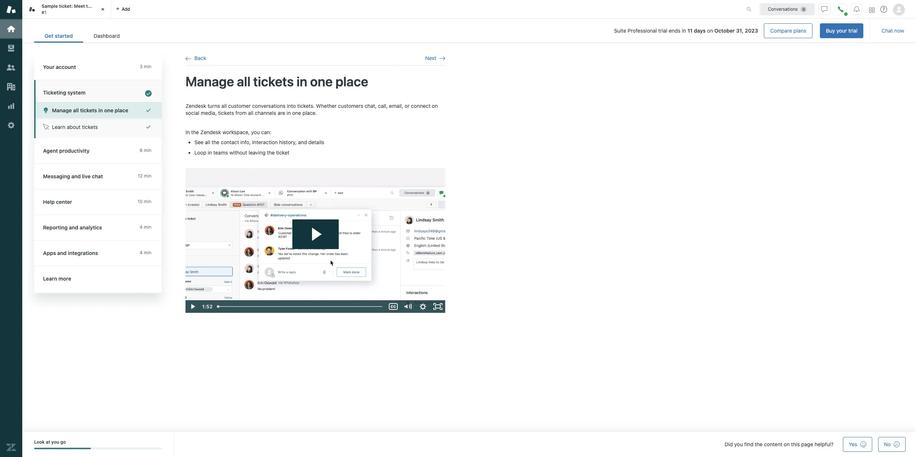 Task type: describe. For each thing, give the bounding box(es) containing it.
did
[[725, 442, 733, 448]]

views image
[[6, 43, 16, 53]]

organizations image
[[6, 82, 16, 92]]

get help image
[[881, 6, 887, 13]]

your account heading
[[34, 55, 162, 80]]

learn for learn about tickets
[[52, 124, 65, 130]]

social
[[186, 110, 199, 116]]

at
[[46, 440, 50, 445]]

chat now
[[882, 27, 904, 34]]

the up teams
[[212, 139, 219, 146]]

dashboard tab
[[83, 29, 130, 43]]

zendesk turns all customer conversations into tickets. whether customers chat, call, email, or connect on social media, tickets from all channels are in one place.
[[186, 103, 438, 116]]

0 horizontal spatial you
[[51, 440, 59, 445]]

admin image
[[6, 121, 16, 130]]

section containing suite professional trial ends in
[[136, 23, 864, 38]]

your
[[837, 27, 847, 34]]

yes button
[[843, 438, 872, 452]]

content
[[764, 442, 783, 448]]

close image
[[99, 6, 107, 13]]

apps and integrations
[[43, 250, 98, 256]]

did you find the content on this page helpful?
[[725, 442, 834, 448]]

region containing zendesk turns all customer conversations into tickets. whether customers chat, call, email, or connect on social media, tickets from all channels are in one place.
[[186, 102, 445, 313]]

min for messaging and live chat
[[144, 173, 151, 179]]

1 vertical spatial zendesk
[[200, 129, 221, 135]]

into
[[287, 103, 296, 109]]

learn about tickets
[[52, 124, 98, 130]]

tickets inside button
[[80, 107, 97, 114]]

about
[[67, 124, 81, 130]]

interaction
[[252, 139, 278, 146]]

learn for learn more
[[43, 276, 57, 282]]

ticketing
[[43, 89, 66, 96]]

and for reporting and analytics
[[69, 225, 78, 231]]

customer
[[228, 103, 251, 109]]

conversations
[[252, 103, 286, 109]]

learn about tickets button
[[36, 119, 162, 135]]

tickets inside content-title region
[[253, 74, 294, 90]]

conversations button
[[760, 3, 815, 15]]

on inside section
[[707, 27, 713, 34]]

agent productivity
[[43, 148, 90, 154]]

on inside zendesk turns all customer conversations into tickets. whether customers chat, call, email, or connect on social media, tickets from all channels are in one place.
[[432, 103, 438, 109]]

customers image
[[6, 63, 16, 72]]

progress-bar progress bar
[[34, 449, 162, 450]]

button displays agent's chat status as invisible. image
[[822, 6, 828, 12]]

suite
[[614, 27, 626, 34]]

reporting
[[43, 225, 68, 231]]

min for apps and integrations
[[144, 250, 151, 256]]

zendesk products image
[[870, 7, 875, 12]]

ticketing system button
[[34, 80, 160, 102]]

trial for professional
[[659, 27, 668, 34]]

see
[[194, 139, 204, 146]]

sample
[[42, 3, 58, 9]]

reporting and analytics
[[43, 225, 102, 231]]

look at you go
[[34, 440, 66, 445]]

the right in
[[191, 129, 199, 135]]

loop in teams without leaving the ticket
[[194, 150, 290, 156]]

no button
[[878, 438, 906, 452]]

one inside button
[[104, 107, 113, 114]]

sample ticket: meet the ticket #1
[[42, 3, 107, 15]]

all right see
[[205, 139, 210, 146]]

progress bar image
[[34, 449, 91, 450]]

email,
[[389, 103, 403, 109]]

in
[[186, 129, 190, 135]]

manage all tickets in one place inside button
[[52, 107, 128, 114]]

1 horizontal spatial ticket
[[276, 150, 290, 156]]

in the zendesk workspace, you can:
[[186, 129, 271, 135]]

place inside content-title region
[[336, 74, 368, 90]]

now
[[895, 27, 904, 34]]

and left details
[[298, 139, 307, 146]]

reporting image
[[6, 101, 16, 111]]

min for reporting and analytics
[[144, 225, 151, 230]]

2023
[[745, 27, 758, 34]]

learn more button
[[34, 266, 160, 292]]

october
[[715, 27, 735, 34]]

8
[[140, 148, 143, 153]]

professional
[[628, 27, 657, 34]]

manage inside content-title region
[[186, 74, 234, 90]]

days
[[694, 27, 706, 34]]

compare
[[771, 27, 792, 34]]

center
[[56, 199, 72, 205]]

help center
[[43, 199, 72, 205]]

suite professional trial ends in 11 days on october 31, 2023
[[614, 27, 758, 34]]

main element
[[0, 0, 22, 458]]

page
[[802, 442, 814, 448]]

add
[[122, 6, 130, 12]]

place inside button
[[115, 107, 128, 114]]

started
[[55, 33, 73, 39]]

3
[[140, 64, 143, 69]]

2 horizontal spatial you
[[734, 442, 743, 448]]

apps
[[43, 250, 56, 256]]

meet
[[74, 3, 85, 9]]

or
[[405, 103, 410, 109]]

contact
[[221, 139, 239, 146]]

live
[[82, 173, 91, 180]]

buy your trial button
[[820, 23, 864, 38]]

this
[[791, 442, 800, 448]]

your
[[43, 64, 54, 70]]

all inside button
[[73, 107, 79, 114]]

whether
[[316, 103, 337, 109]]

tab containing sample ticket: meet the ticket
[[22, 0, 111, 19]]

in right loop
[[208, 150, 212, 156]]

one inside zendesk turns all customer conversations into tickets. whether customers chat, call, email, or connect on social media, tickets from all channels are in one place.
[[292, 110, 301, 116]]

agent
[[43, 148, 58, 154]]

the inside the sample ticket: meet the ticket #1
[[86, 3, 93, 9]]

teams
[[213, 150, 228, 156]]

buy
[[826, 27, 835, 34]]



Task type: vqa. For each thing, say whether or not it's contained in the screenshot.


Task type: locate. For each thing, give the bounding box(es) containing it.
tickets inside zendesk turns all customer conversations into tickets. whether customers chat, call, email, or connect on social media, tickets from all channels are in one place.
[[218, 110, 234, 116]]

0 horizontal spatial place
[[115, 107, 128, 114]]

and for apps and integrations
[[57, 250, 67, 256]]

integrations
[[68, 250, 98, 256]]

0 vertical spatial on
[[707, 27, 713, 34]]

all up "customer"
[[237, 74, 251, 90]]

1 vertical spatial manage
[[52, 107, 72, 114]]

12
[[138, 173, 143, 179]]

2 horizontal spatial one
[[310, 74, 333, 90]]

all right from
[[248, 110, 253, 116]]

place up learn about tickets 'button'
[[115, 107, 128, 114]]

0 horizontal spatial on
[[432, 103, 438, 109]]

the inside footer
[[755, 442, 763, 448]]

2 horizontal spatial on
[[784, 442, 790, 448]]

zendesk up see
[[200, 129, 221, 135]]

0 vertical spatial place
[[336, 74, 368, 90]]

loop
[[194, 150, 206, 156]]

on right days
[[707, 27, 713, 34]]

0 vertical spatial 4 min
[[140, 225, 151, 230]]

tab list containing get started
[[34, 29, 130, 43]]

get started image
[[6, 24, 16, 34]]

tickets down turns
[[218, 110, 234, 116]]

manage all tickets in one place up conversations
[[186, 74, 368, 90]]

compare plans
[[771, 27, 807, 34]]

4 min for analytics
[[140, 225, 151, 230]]

1 horizontal spatial you
[[251, 129, 260, 135]]

leaving
[[249, 150, 266, 156]]

more
[[58, 276, 71, 282]]

10
[[138, 199, 143, 205]]

the right meet on the top of the page
[[86, 3, 93, 9]]

1 min from the top
[[144, 64, 151, 69]]

ends
[[669, 27, 681, 34]]

media,
[[201, 110, 217, 116]]

0 horizontal spatial trial
[[659, 27, 668, 34]]

1 vertical spatial 4 min
[[140, 250, 151, 256]]

1 vertical spatial ticket
[[276, 150, 290, 156]]

details
[[308, 139, 324, 146]]

tickets right about
[[82, 124, 98, 130]]

you
[[251, 129, 260, 135], [51, 440, 59, 445], [734, 442, 743, 448]]

learn inside 'button'
[[52, 124, 65, 130]]

conversations
[[768, 6, 798, 12]]

productivity
[[59, 148, 90, 154]]

2 vertical spatial on
[[784, 442, 790, 448]]

learn left more
[[43, 276, 57, 282]]

0 vertical spatial manage all tickets in one place
[[186, 74, 368, 90]]

in left 11
[[682, 27, 686, 34]]

back
[[194, 55, 206, 61]]

1 vertical spatial learn
[[43, 276, 57, 282]]

and left live
[[71, 173, 81, 180]]

5 min from the top
[[144, 225, 151, 230]]

tickets
[[253, 74, 294, 90], [80, 107, 97, 114], [218, 110, 234, 116], [82, 124, 98, 130]]

zendesk inside zendesk turns all customer conversations into tickets. whether customers chat, call, email, or connect on social media, tickets from all channels are in one place.
[[186, 103, 206, 109]]

can:
[[261, 129, 271, 135]]

back button
[[186, 55, 206, 62]]

4 min
[[140, 225, 151, 230], [140, 250, 151, 256]]

chat
[[92, 173, 103, 180]]

helpful?
[[815, 442, 834, 448]]

in up learn about tickets 'button'
[[98, 107, 103, 114]]

you left can:
[[251, 129, 260, 135]]

in
[[682, 27, 686, 34], [297, 74, 307, 90], [98, 107, 103, 114], [287, 110, 291, 116], [208, 150, 212, 156]]

the right find on the bottom right of the page
[[755, 442, 763, 448]]

workspace,
[[223, 129, 250, 135]]

system
[[67, 89, 86, 96]]

zendesk support image
[[6, 5, 16, 14]]

tabs tab list
[[22, 0, 739, 19]]

yes
[[849, 442, 858, 448]]

are
[[278, 110, 285, 116]]

chat
[[882, 27, 893, 34]]

in inside content-title region
[[297, 74, 307, 90]]

6 min from the top
[[144, 250, 151, 256]]

region
[[186, 102, 445, 313]]

0 vertical spatial zendesk
[[186, 103, 206, 109]]

and left analytics
[[69, 225, 78, 231]]

buy your trial
[[826, 27, 858, 34]]

1 horizontal spatial manage all tickets in one place
[[186, 74, 368, 90]]

one up learn about tickets 'button'
[[104, 107, 113, 114]]

1 horizontal spatial place
[[336, 74, 368, 90]]

place.
[[303, 110, 317, 116]]

manage all tickets in one place up learn about tickets 'button'
[[52, 107, 128, 114]]

on
[[707, 27, 713, 34], [432, 103, 438, 109], [784, 442, 790, 448]]

channels
[[255, 110, 276, 116]]

2 trial from the left
[[849, 27, 858, 34]]

manage down ticketing system
[[52, 107, 72, 114]]

tickets.
[[297, 103, 315, 109]]

no
[[884, 442, 891, 448]]

4 min from the top
[[144, 199, 151, 205]]

all inside content-title region
[[237, 74, 251, 90]]

0 horizontal spatial manage all tickets in one place
[[52, 107, 128, 114]]

10 min
[[138, 199, 151, 205]]

on left this
[[784, 442, 790, 448]]

3 min from the top
[[144, 173, 151, 179]]

content-title region
[[186, 73, 445, 90]]

manage all tickets in one place button
[[36, 102, 162, 119]]

in inside section
[[682, 27, 686, 34]]

October 31, 2023 text field
[[715, 27, 758, 34]]

zendesk up social
[[186, 103, 206, 109]]

footer
[[22, 432, 916, 458]]

tickets up learn about tickets 'button'
[[80, 107, 97, 114]]

find
[[745, 442, 754, 448]]

and for messaging and live chat
[[71, 173, 81, 180]]

1 vertical spatial 4
[[140, 250, 143, 256]]

1 horizontal spatial trial
[[849, 27, 858, 34]]

1 vertical spatial on
[[432, 103, 438, 109]]

ticket right meet on the top of the page
[[95, 3, 107, 9]]

dashboard
[[94, 33, 120, 39]]

in inside button
[[98, 107, 103, 114]]

manage up turns
[[186, 74, 234, 90]]

ticketing system
[[43, 89, 86, 96]]

chat now button
[[876, 23, 910, 38]]

31,
[[736, 27, 744, 34]]

0 vertical spatial learn
[[52, 124, 65, 130]]

trial left the ends
[[659, 27, 668, 34]]

on right connect
[[432, 103, 438, 109]]

all right turns
[[221, 103, 227, 109]]

analytics
[[80, 225, 102, 231]]

learn inside "dropdown button"
[[43, 276, 57, 282]]

compare plans button
[[764, 23, 813, 38]]

tab
[[22, 0, 111, 19]]

1 horizontal spatial one
[[292, 110, 301, 116]]

account
[[56, 64, 76, 70]]

without
[[229, 150, 247, 156]]

0 horizontal spatial manage
[[52, 107, 72, 114]]

ticket inside the sample ticket: meet the ticket #1
[[95, 3, 107, 9]]

in up tickets.
[[297, 74, 307, 90]]

tickets inside 'button'
[[82, 124, 98, 130]]

chat,
[[365, 103, 377, 109]]

video element
[[186, 169, 445, 313]]

2 4 from the top
[[140, 250, 143, 256]]

see all the contact info, interaction history, and details
[[194, 139, 324, 146]]

connect
[[411, 103, 431, 109]]

in right 'are'
[[287, 110, 291, 116]]

1 horizontal spatial on
[[707, 27, 713, 34]]

the down the interaction
[[267, 150, 275, 156]]

min
[[144, 64, 151, 69], [144, 148, 151, 153], [144, 173, 151, 179], [144, 199, 151, 205], [144, 225, 151, 230], [144, 250, 151, 256]]

place
[[336, 74, 368, 90], [115, 107, 128, 114]]

0 vertical spatial ticket
[[95, 3, 107, 9]]

all up learn about tickets
[[73, 107, 79, 114]]

call,
[[378, 103, 388, 109]]

and
[[298, 139, 307, 146], [71, 173, 81, 180], [69, 225, 78, 231], [57, 250, 67, 256]]

you right the at
[[51, 440, 59, 445]]

0 horizontal spatial one
[[104, 107, 113, 114]]

trial inside button
[[849, 27, 858, 34]]

next button
[[425, 55, 445, 62]]

tickets up conversations
[[253, 74, 294, 90]]

0 horizontal spatial ticket
[[95, 3, 107, 9]]

plans
[[794, 27, 807, 34]]

1 4 from the top
[[140, 225, 143, 230]]

one down into
[[292, 110, 301, 116]]

the
[[86, 3, 93, 9], [191, 129, 199, 135], [212, 139, 219, 146], [267, 150, 275, 156], [755, 442, 763, 448]]

trial right your
[[849, 27, 858, 34]]

3 min
[[140, 64, 151, 69]]

and right 'apps'
[[57, 250, 67, 256]]

messaging
[[43, 173, 70, 180]]

zendesk
[[186, 103, 206, 109], [200, 129, 221, 135]]

min inside your account heading
[[144, 64, 151, 69]]

customers
[[338, 103, 363, 109]]

trial for your
[[849, 27, 858, 34]]

1 4 min from the top
[[140, 225, 151, 230]]

0 vertical spatial manage
[[186, 74, 234, 90]]

0 vertical spatial 4
[[140, 225, 143, 230]]

help
[[43, 199, 55, 205]]

1 horizontal spatial manage
[[186, 74, 234, 90]]

manage all tickets in one place inside content-title region
[[186, 74, 368, 90]]

ticket:
[[59, 3, 73, 9]]

section
[[136, 23, 864, 38]]

one inside content-title region
[[310, 74, 333, 90]]

zendesk image
[[6, 443, 16, 453]]

min for your account
[[144, 64, 151, 69]]

place up customers at left
[[336, 74, 368, 90]]

1 vertical spatial place
[[115, 107, 128, 114]]

notifications image
[[854, 6, 860, 12]]

8 min
[[140, 148, 151, 153]]

you right did
[[734, 442, 743, 448]]

1 trial from the left
[[659, 27, 668, 34]]

4 for apps and integrations
[[140, 250, 143, 256]]

in inside zendesk turns all customer conversations into tickets. whether customers chat, call, email, or connect on social media, tickets from all channels are in one place.
[[287, 110, 291, 116]]

min for help center
[[144, 199, 151, 205]]

ticket down "history," on the left top of the page
[[276, 150, 290, 156]]

from
[[236, 110, 247, 116]]

2 4 min from the top
[[140, 250, 151, 256]]

tab list
[[34, 29, 130, 43]]

footer containing did you find the content on this page helpful?
[[22, 432, 916, 458]]

manage all tickets in one place
[[186, 74, 368, 90], [52, 107, 128, 114]]

manage inside button
[[52, 107, 72, 114]]

11
[[688, 27, 693, 34]]

go
[[60, 440, 66, 445]]

4 min for integrations
[[140, 250, 151, 256]]

1 vertical spatial manage all tickets in one place
[[52, 107, 128, 114]]

min for agent productivity
[[144, 148, 151, 153]]

4 for reporting and analytics
[[140, 225, 143, 230]]

one up whether
[[310, 74, 333, 90]]

12 min
[[138, 173, 151, 179]]

2 min from the top
[[144, 148, 151, 153]]

learn left about
[[52, 124, 65, 130]]

turns
[[208, 103, 220, 109]]

ticket
[[95, 3, 107, 9], [276, 150, 290, 156]]

video thumbnail image
[[186, 169, 445, 313], [186, 169, 445, 313]]



